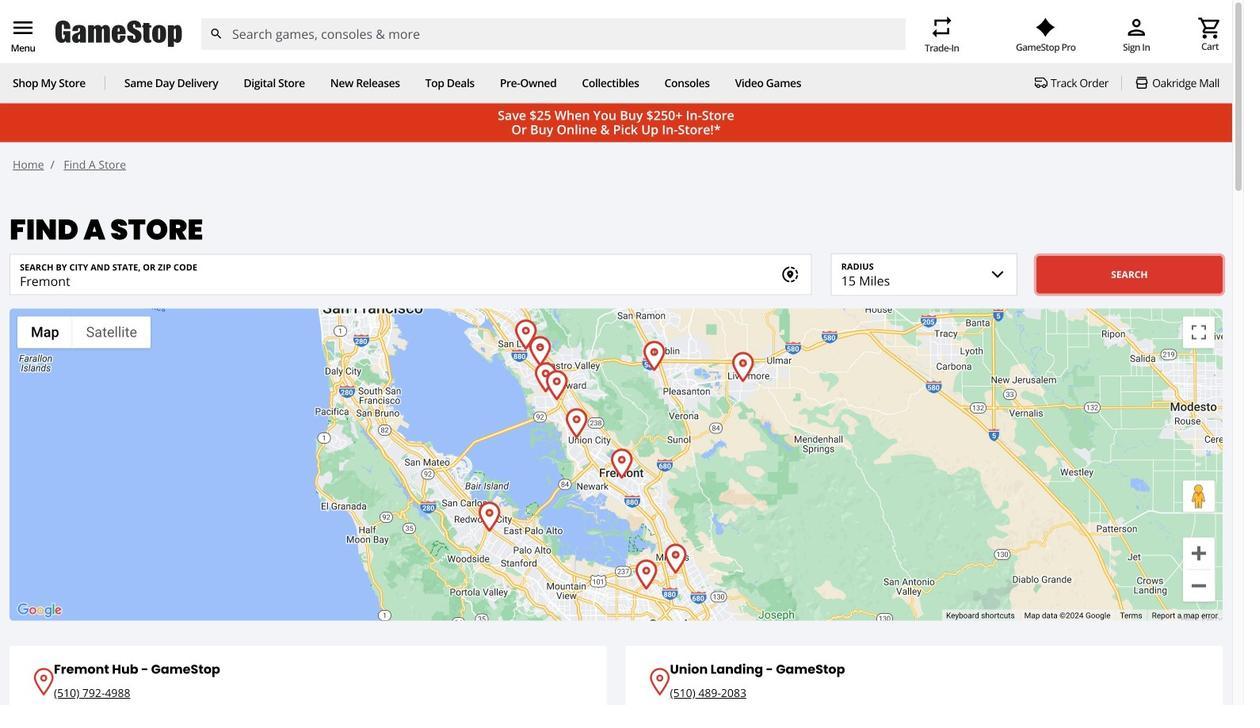 Task type: vqa. For each thing, say whether or not it's contained in the screenshot.
the Meta Quest 3 VR/Mixed Reality Headset 128GB Link
no



Task type: locate. For each thing, give the bounding box(es) containing it.
rivermark village - gamestop image
[[635, 559, 658, 590]]

woodside central - gamestop image
[[478, 501, 501, 532]]

None text field
[[10, 255, 781, 295]]

menu bar
[[17, 317, 151, 348]]

14th street san leandro - gamestop image
[[515, 319, 538, 350]]

None search field
[[200, 18, 906, 50]]

gamestop image
[[55, 19, 182, 49]]

google image
[[13, 600, 66, 621]]

stoneridge mall - gamestop image
[[643, 340, 666, 371]]

southland mall - gamestop image
[[546, 370, 569, 401]]

map region
[[10, 309, 1223, 621]]



Task type: describe. For each thing, give the bounding box(es) containing it.
vintner square - gamestop image
[[732, 351, 755, 382]]

Search games, consoles & more search field
[[232, 18, 877, 50]]

gamestop pro icon image
[[1036, 18, 1056, 37]]

skywest commons - gamestop image
[[534, 362, 557, 393]]

fashion faire place - gamestop image
[[529, 336, 552, 367]]

fremont hub - gamestop image
[[611, 448, 634, 479]]

union landing - gamestop image
[[565, 408, 588, 439]]

great mall bay area - gamestop image
[[664, 543, 687, 574]]



